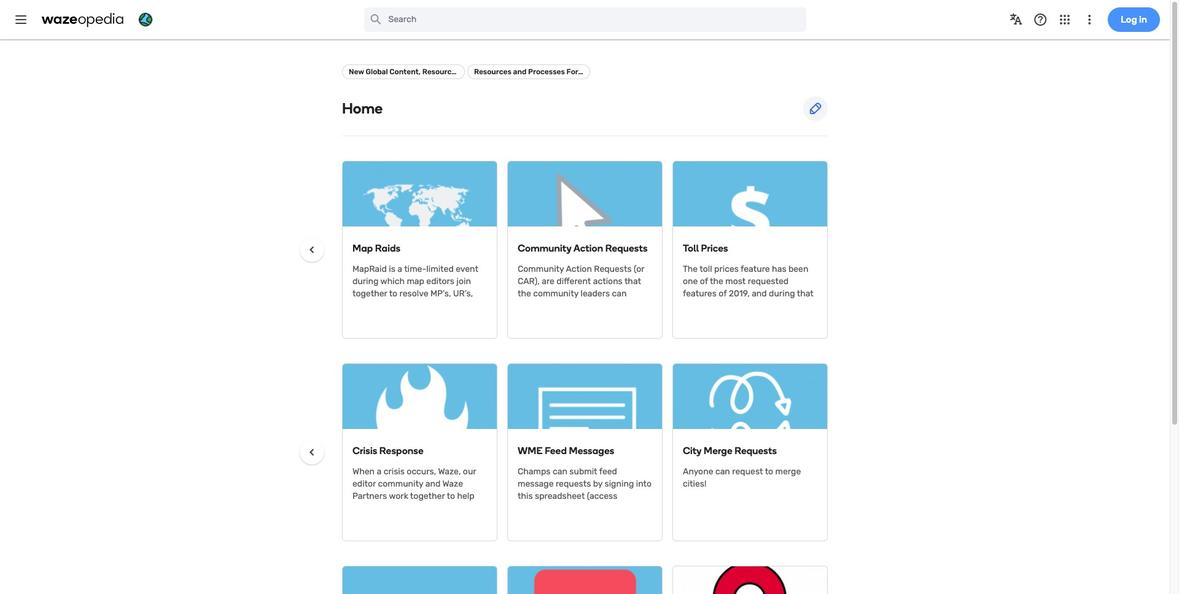 Task type: locate. For each thing, give the bounding box(es) containing it.
actions
[[593, 276, 623, 287]]

to inside community action requests (or car), are different actions that the community leaders can request in order to manage their community on the best way possible!
[[583, 301, 591, 311]]

in down communities
[[794, 313, 802, 324]]

can inside 'champs can submit feed message requests by signing into this spreadsheet (access restricted) and filling in the required information.'
[[553, 467, 567, 477]]

and up 'together'
[[425, 479, 440, 489]]

toll right map
[[753, 313, 766, 324]]

prices
[[714, 264, 739, 274], [768, 313, 792, 324]]

community for community action requests (or car), are different actions that the community leaders can request in order to manage their community on the best way possible!
[[518, 264, 564, 274]]

city merge requests
[[683, 445, 777, 457]]

0 horizontal spatial prices
[[714, 264, 739, 274]]

1 horizontal spatial that
[[797, 289, 814, 299]]

requests for city merge requests
[[735, 445, 777, 457]]

action inside community action requests (or car), are different actions that the community leaders can request in order to manage their community on the best way possible!
[[566, 264, 592, 274]]

editor
[[352, 479, 376, 489]]

request down city merge requests
[[732, 467, 763, 477]]

crisis
[[352, 445, 377, 457]]

community up work
[[378, 479, 423, 489]]

0 vertical spatial action
[[574, 243, 603, 254]]

can for city merge requests
[[715, 467, 730, 477]]

can inside anyone can request to merge cities!
[[715, 467, 730, 477]]

message
[[518, 479, 554, 489]]

1 vertical spatial request
[[732, 467, 763, 477]]

merge
[[704, 445, 732, 457]]

0 horizontal spatial of
[[700, 276, 708, 287]]

1 horizontal spatial prices
[[768, 313, 792, 324]]

way
[[612, 313, 628, 324]]

the
[[683, 264, 698, 274]]

the down work
[[391, 504, 404, 514]]

into
[[636, 479, 652, 489]]

community
[[518, 243, 572, 254], [518, 264, 564, 274]]

(access
[[587, 491, 617, 502]]

crisis response link
[[352, 445, 424, 457]]

community action requests (or car), are different actions that the community leaders can request in order to manage their community on the best way possible!
[[518, 264, 646, 336]]

the down (access
[[612, 504, 625, 514]]

feed
[[599, 467, 617, 477]]

requests for community action requests
[[605, 243, 648, 254]]

thanks
[[702, 301, 729, 311]]

2 vertical spatial and
[[562, 504, 577, 514]]

can up manage
[[612, 289, 627, 299]]

1 vertical spatial of
[[719, 289, 727, 299]]

to up area.
[[447, 491, 455, 502]]

1 horizontal spatial of
[[719, 289, 727, 299]]

in
[[551, 301, 558, 311], [794, 313, 802, 324], [381, 504, 389, 514], [602, 504, 610, 514]]

countries.
[[715, 325, 755, 336]]

2 horizontal spatial can
[[715, 467, 730, 477]]

community inside community action requests (or car), are different actions that the community leaders can request in order to manage their community on the best way possible!
[[518, 264, 564, 274]]

that inside community action requests (or car), are different actions that the community leaders can request in order to manage their community on the best way possible!
[[624, 276, 641, 287]]

1 horizontal spatial request
[[732, 467, 763, 477]]

that right during
[[797, 289, 814, 299]]

toll prices
[[683, 243, 728, 254]]

requests inside community action requests (or car), are different actions that the community leaders can request in order to manage their community on the best way possible!
[[594, 264, 632, 274]]

0 vertical spatial toll
[[700, 264, 712, 274]]

feature
[[741, 264, 770, 274]]

0 vertical spatial request
[[518, 301, 549, 311]]

work
[[389, 491, 408, 502]]

1 vertical spatial and
[[425, 479, 440, 489]]

0 vertical spatial that
[[624, 276, 641, 287]]

champs can submit feed message requests by signing into this spreadsheet (access restricted) and filling in the required information.
[[518, 467, 652, 526]]

prices up most
[[714, 264, 739, 274]]

of up features
[[700, 276, 708, 287]]

in down (access
[[602, 504, 610, 514]]

our
[[463, 467, 476, 477]]

cities!
[[683, 479, 706, 489]]

2 horizontal spatial and
[[752, 289, 767, 299]]

1 community from the top
[[518, 243, 572, 254]]

city merge requests link
[[683, 445, 777, 457]]

of
[[700, 276, 708, 287], [719, 289, 727, 299]]

0 horizontal spatial and
[[425, 479, 440, 489]]

0 vertical spatial and
[[752, 289, 767, 299]]

has
[[772, 264, 786, 274]]

spreadsheet
[[535, 491, 585, 502]]

prices down communities
[[768, 313, 792, 324]]

filling
[[579, 504, 600, 514]]

1 vertical spatial community
[[518, 264, 564, 274]]

crisis
[[384, 467, 405, 477]]

the
[[710, 276, 723, 287], [518, 289, 531, 299], [741, 301, 755, 311], [577, 313, 591, 324], [391, 504, 404, 514], [612, 504, 625, 514]]

on
[[565, 313, 575, 324]]

can down merge
[[715, 467, 730, 477]]

can
[[612, 289, 627, 299], [553, 467, 567, 477], [715, 467, 730, 477]]

that down (or
[[624, 276, 641, 287]]

0 vertical spatial requests
[[605, 243, 648, 254]]

and inside 'champs can submit feed message requests by signing into this spreadsheet (access restricted) and filling in the required information.'
[[562, 504, 577, 514]]

0 horizontal spatial that
[[624, 276, 641, 287]]

1 vertical spatial that
[[797, 289, 814, 299]]

community
[[533, 289, 578, 299], [518, 313, 563, 324], [378, 479, 423, 489]]

0 vertical spatial of
[[700, 276, 708, 287]]

help
[[457, 491, 474, 502]]

feed
[[545, 445, 567, 457]]

home
[[342, 99, 383, 117]]

2 vertical spatial requests
[[735, 445, 777, 457]]

affected
[[406, 504, 440, 514]]

that
[[624, 276, 641, 287], [797, 289, 814, 299]]

and
[[752, 289, 767, 299], [425, 479, 440, 489], [562, 504, 577, 514]]

and down requested
[[752, 289, 767, 299]]

can up the "requests"
[[553, 467, 567, 477]]

request up possible!
[[518, 301, 549, 311]]

to
[[583, 301, 591, 311], [731, 301, 739, 311], [723, 313, 732, 324], [765, 467, 773, 477], [447, 491, 455, 502]]

the down car),
[[518, 289, 531, 299]]

toll right "the"
[[700, 264, 712, 274]]

city
[[683, 445, 702, 457]]

1 vertical spatial action
[[566, 264, 592, 274]]

anyone
[[683, 467, 713, 477]]

requests
[[605, 243, 648, 254], [594, 264, 632, 274], [735, 445, 777, 457]]

1 vertical spatial toll
[[753, 313, 766, 324]]

requests up (or
[[605, 243, 648, 254]]

in left order
[[551, 301, 558, 311]]

toll prices link
[[683, 243, 728, 254]]

action
[[574, 243, 603, 254], [566, 264, 592, 274]]

able
[[705, 313, 721, 324]]

requests up anyone can request to merge cities!
[[735, 445, 777, 457]]

to left the merge at the bottom of page
[[765, 467, 773, 477]]

1 horizontal spatial can
[[612, 289, 627, 299]]

0 horizontal spatial can
[[553, 467, 567, 477]]

been
[[788, 264, 808, 274]]

response
[[379, 445, 424, 457]]

over
[[683, 325, 700, 336]]

community up possible!
[[518, 313, 563, 324]]

best
[[593, 313, 610, 324]]

requested
[[748, 276, 789, 287]]

their
[[628, 301, 646, 311]]

toll
[[700, 264, 712, 274], [753, 313, 766, 324]]

0 horizontal spatial request
[[518, 301, 549, 311]]

car),
[[518, 276, 540, 287]]

2 community from the top
[[518, 264, 564, 274]]

to down leaders
[[583, 301, 591, 311]]

during
[[769, 289, 795, 299]]

crisis response
[[352, 445, 424, 457]]

home main content
[[12, 64, 835, 594]]

community inside when a crisis occurs, waze, our editor community and waze partners work together to help people in the affected area.
[[378, 479, 423, 489]]

in inside "the toll prices feature has been one of the most requested features of 2019, and during that year thanks to the communities were able to map toll prices in over 30 countries."
[[794, 313, 802, 324]]

0 vertical spatial community
[[518, 243, 572, 254]]

of up 'thanks'
[[719, 289, 727, 299]]

1 horizontal spatial and
[[562, 504, 577, 514]]

and inside "the toll prices feature has been one of the most requested features of 2019, and during that year thanks to the communities were able to map toll prices in over 30 countries."
[[752, 289, 767, 299]]

community down are on the top
[[533, 289, 578, 299]]

the left most
[[710, 276, 723, 287]]

requests up actions
[[594, 264, 632, 274]]

and up information.
[[562, 504, 577, 514]]

when
[[352, 467, 375, 477]]

request
[[518, 301, 549, 311], [732, 467, 763, 477]]

in right people
[[381, 504, 389, 514]]

2 vertical spatial community
[[378, 479, 423, 489]]

1 vertical spatial requests
[[594, 264, 632, 274]]

in inside community action requests (or car), are different actions that the community leaders can request in order to manage their community on the best way possible!
[[551, 301, 558, 311]]



Task type: describe. For each thing, give the bounding box(es) containing it.
1 vertical spatial community
[[518, 313, 563, 324]]

wme feed messages link
[[518, 445, 614, 457]]

0 horizontal spatial toll
[[700, 264, 712, 274]]

the up map
[[741, 301, 755, 311]]

order
[[560, 301, 581, 311]]

wme feed messages
[[518, 445, 614, 457]]

action for community action requests (or car), are different actions that the community leaders can request in order to manage their community on the best way possible!
[[566, 264, 592, 274]]

(or
[[634, 264, 644, 274]]

that inside "the toll prices feature has been one of the most requested features of 2019, and during that year thanks to the communities were able to map toll prices in over 30 countries."
[[797, 289, 814, 299]]

community action requests link
[[518, 243, 648, 254]]

1 horizontal spatial toll
[[753, 313, 766, 324]]

1 vertical spatial prices
[[768, 313, 792, 324]]

occurs,
[[407, 467, 436, 477]]

wme
[[518, 445, 543, 457]]

can for wme feed messages
[[553, 467, 567, 477]]

to inside anyone can request to merge cities!
[[765, 467, 773, 477]]

in inside when a crisis occurs, waze, our editor community and waze partners work together to help people in the affected area.
[[381, 504, 389, 514]]

the right on
[[577, 313, 591, 324]]

most
[[725, 276, 746, 287]]

to up countries.
[[723, 313, 732, 324]]

area.
[[442, 504, 461, 514]]

one
[[683, 276, 698, 287]]

are
[[542, 276, 554, 287]]

community for community action requests
[[518, 243, 572, 254]]

action for community action requests
[[574, 243, 603, 254]]

the inside 'champs can submit feed message requests by signing into this spreadsheet (access restricted) and filling in the required information.'
[[612, 504, 625, 514]]

year
[[683, 301, 700, 311]]

map
[[352, 243, 373, 254]]

restricted)
[[518, 504, 560, 514]]

map raids
[[352, 243, 400, 254]]

anyone can request to merge cities!
[[683, 467, 801, 489]]

by
[[593, 479, 602, 489]]

the inside when a crisis occurs, waze, our editor community and waze partners work together to help people in the affected area.
[[391, 504, 404, 514]]

possible!
[[518, 325, 553, 336]]

messages
[[569, 445, 614, 457]]

leaders
[[581, 289, 610, 299]]

and inside when a crisis occurs, waze, our editor community and waze partners work together to help people in the affected area.
[[425, 479, 440, 489]]

communities
[[757, 301, 809, 311]]

30
[[702, 325, 713, 336]]

community action requests
[[518, 243, 648, 254]]

signing
[[605, 479, 634, 489]]

map raids link
[[352, 243, 400, 254]]

submit
[[569, 467, 597, 477]]

the toll prices feature has been one of the most requested features of 2019, and during that year thanks to the communities were able to map toll prices in over 30 countries.
[[683, 264, 814, 336]]

in inside 'champs can submit feed message requests by signing into this spreadsheet (access restricted) and filling in the required information.'
[[602, 504, 610, 514]]

to down 2019,
[[731, 301, 739, 311]]

merge
[[775, 467, 801, 477]]

prices
[[701, 243, 728, 254]]

can inside community action requests (or car), are different actions that the community leaders can request in order to manage their community on the best way possible!
[[612, 289, 627, 299]]

0 vertical spatial prices
[[714, 264, 739, 274]]

request inside community action requests (or car), are different actions that the community leaders can request in order to manage their community on the best way possible!
[[518, 301, 549, 311]]

champs
[[518, 467, 551, 477]]

map
[[734, 313, 751, 324]]

were
[[683, 313, 702, 324]]

different
[[557, 276, 591, 287]]

to inside when a crisis occurs, waze, our editor community and waze partners work together to help people in the affected area.
[[447, 491, 455, 502]]

when a crisis occurs, waze, our editor community and waze partners work together to help people in the affected area.
[[352, 467, 476, 514]]

features
[[683, 289, 717, 299]]

0 vertical spatial community
[[533, 289, 578, 299]]

raids
[[375, 243, 400, 254]]

this
[[518, 491, 533, 502]]

requests for community action requests (or car), are different actions that the community leaders can request in order to manage their community on the best way possible!
[[594, 264, 632, 274]]

2019,
[[729, 289, 750, 299]]

waze
[[442, 479, 463, 489]]

information.
[[553, 516, 602, 526]]

waze,
[[438, 467, 461, 477]]

required
[[518, 516, 551, 526]]

request inside anyone can request to merge cities!
[[732, 467, 763, 477]]

a
[[377, 467, 381, 477]]

together
[[410, 491, 445, 502]]

requests
[[556, 479, 591, 489]]

toll
[[683, 243, 699, 254]]

manage
[[594, 301, 626, 311]]

people
[[352, 504, 379, 514]]

partners
[[352, 491, 387, 502]]



Task type: vqa. For each thing, say whether or not it's contained in the screenshot.
communities
yes



